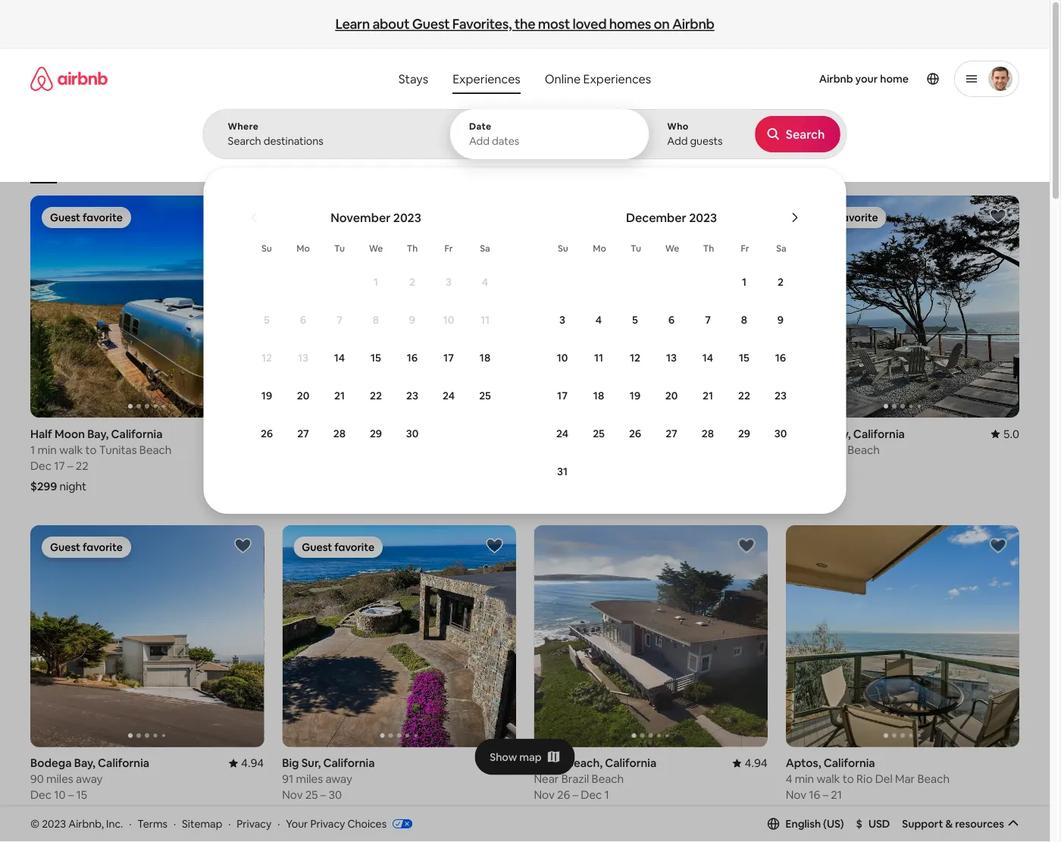 Task type: describe. For each thing, give the bounding box(es) containing it.
half
[[30, 426, 52, 441]]

design
[[247, 161, 277, 172]]

17 for the right 17 button
[[557, 389, 568, 403]]

parks
[[767, 161, 791, 172]]

31 button
[[544, 453, 581, 490]]

1 8 from the left
[[373, 313, 379, 327]]

rio
[[857, 772, 873, 787]]

guest
[[412, 15, 450, 33]]

26 inside dillon beach, california near brazil beach nov 26 – dec 1
[[557, 788, 570, 803]]

30 inside big sur, california 91 miles away nov 25 – 30 $1,081 night
[[329, 788, 342, 803]]

add for add dates
[[469, 134, 490, 148]]

sur,
[[301, 756, 321, 771]]

1 th from the left
[[407, 243, 418, 254]]

dates
[[492, 134, 519, 148]]

bodega for miles
[[30, 756, 72, 771]]

cabins
[[381, 161, 410, 172]]

experiences button
[[441, 64, 533, 94]]

1 22 button from the left
[[358, 378, 394, 414]]

guests
[[690, 134, 723, 148]]

1 6 button from the left
[[285, 302, 321, 338]]

on for bodega
[[786, 442, 802, 457]]

show
[[490, 750, 517, 764]]

views
[[481, 161, 505, 172]]

2 for november 2023
[[409, 275, 415, 289]]

online experiences link
[[533, 64, 663, 94]]

10 inside bodega bay, california 90 miles away dec 10 – 15 $375 night
[[54, 788, 66, 803]]

who add guests
[[667, 121, 723, 148]]

30 for first 30 button from right
[[775, 427, 787, 440]]

usd
[[869, 817, 890, 831]]

nov for 91
[[282, 788, 303, 803]]

16 for first 16 button from the right
[[775, 351, 786, 365]]

1 fr from the left
[[445, 243, 453, 254]]

0 horizontal spatial airbnb
[[672, 15, 715, 33]]

experiences inside online experiences link
[[583, 71, 651, 86]]

©
[[30, 817, 40, 831]]

sitemap
[[182, 817, 222, 831]]

$1,081
[[282, 808, 315, 823]]

your privacy choices
[[286, 817, 387, 831]]

0 horizontal spatial 10 button
[[431, 302, 467, 338]]

0 vertical spatial 25 button
[[467, 378, 503, 414]]

airbnb,
[[68, 817, 104, 831]]

learn about guest favorites, the most loved homes on airbnb link
[[329, 9, 721, 39]]

1 vertical spatial 11 button
[[581, 340, 617, 376]]

near
[[534, 772, 559, 787]]

cruz,
[[315, 426, 343, 441]]

december 2023
[[626, 210, 717, 225]]

group for 1 min walk to tunitas beach
[[30, 196, 264, 418]]

home
[[880, 72, 909, 86]]

about
[[373, 15, 410, 33]]

2 16 button from the left
[[763, 340, 799, 376]]

dec inside dillon beach, california near brazil beach nov 26 – dec 1
[[581, 788, 602, 803]]

dillon
[[534, 756, 564, 771]]

18 for the right 18 button
[[593, 389, 604, 403]]

27 for second the 27 button from right
[[297, 427, 309, 440]]

1 vertical spatial 10
[[557, 351, 568, 365]]

resources
[[955, 817, 1004, 831]]

the for landing,
[[552, 442, 570, 457]]

add for add guests
[[667, 134, 688, 148]]

map
[[520, 750, 542, 764]]

group for 4 min walk to rio del mar beach
[[786, 525, 1020, 747]]

2 we from the left
[[665, 243, 679, 254]]

terms link
[[137, 817, 168, 831]]

2 26 button from the left
[[617, 415, 653, 452]]

1 tu from the left
[[334, 243, 345, 254]]

the for cruz,
[[300, 442, 318, 457]]

1 horizontal spatial 10
[[443, 313, 454, 327]]

$375
[[30, 808, 56, 823]]

night inside the half moon bay, california 1 min walk to tunitas beach dec 17 – 22 $299 night
[[59, 479, 86, 493]]

night inside aptos, california 4 min walk to rio del mar beach nov 16 – 21 $315 night
[[813, 808, 840, 823]]

sitemap link
[[182, 817, 222, 831]]

walk inside the half moon bay, california 1 min walk to tunitas beach dec 17 – 22 $299 night
[[59, 442, 83, 457]]

nov for near
[[534, 788, 555, 803]]

15 inside bodega bay, california 90 miles away dec 10 – 15 $375 night
[[76, 788, 87, 803]]

2 sa from the left
[[776, 243, 787, 254]]

2 12 button from the left
[[617, 340, 653, 376]]

(us)
[[823, 817, 844, 831]]

2 28 button from the left
[[690, 415, 726, 452]]

tunitas
[[99, 442, 137, 457]]

aptos,
[[786, 756, 821, 771]]

2 privacy from the left
[[310, 817, 345, 831]]

1 button for december 2023
[[726, 264, 763, 300]]

2 for december 2023
[[778, 275, 784, 289]]

Where field
[[228, 134, 426, 148]]

online
[[545, 71, 581, 86]]

0 vertical spatial 18 button
[[467, 340, 503, 376]]

december
[[626, 210, 687, 225]]

amazing pools
[[153, 161, 217, 172]]

3 · from the left
[[228, 817, 231, 831]]

your
[[856, 72, 878, 86]]

0 vertical spatial 11
[[481, 313, 490, 327]]

26 inside moss landing, california on the beach nov 26 – dec 1
[[557, 458, 570, 473]]

2 7 from the left
[[705, 313, 711, 327]]

stays
[[399, 71, 428, 86]]

santa cruz, california on the beach
[[282, 426, 397, 457]]

1 4.94 out of 5 average rating image from the left
[[229, 756, 264, 771]]

experiences tab panel
[[203, 109, 1061, 514]]

0 horizontal spatial 21
[[334, 389, 345, 403]]

1 vertical spatial 4
[[596, 313, 602, 327]]

min inside aptos, california 4 min walk to rio del mar beach nov 16 – 21 $315 night
[[795, 772, 814, 787]]

on for santa
[[282, 442, 298, 457]]

2 20 button from the left
[[653, 378, 690, 414]]

0 horizontal spatial 24 button
[[431, 378, 467, 414]]

1 14 from the left
[[334, 351, 345, 365]]

$ usd
[[856, 817, 890, 831]]

half moon bay, california 1 min walk to tunitas beach dec 17 – 22 $299 night
[[30, 426, 172, 493]]

1 inside the half moon bay, california 1 min walk to tunitas beach dec 17 – 22 $299 night
[[30, 442, 35, 457]]

what can we help you find? tab list
[[386, 64, 533, 94]]

2 horizontal spatial 15
[[739, 351, 750, 365]]

add to wishlist: aptos, california image
[[989, 537, 1007, 555]]

0 horizontal spatial 17 button
[[431, 340, 467, 376]]

1 horizontal spatial 21
[[703, 389, 713, 403]]

2 tu from the left
[[631, 243, 641, 254]]

3 for right 3 button
[[559, 313, 565, 327]]

group for 91 miles away
[[282, 525, 516, 747]]

landing,
[[564, 426, 610, 441]]

airbnb your home
[[819, 72, 909, 86]]

2 4.94 from the left
[[745, 756, 768, 771]]

1 9 button from the left
[[394, 302, 431, 338]]

date add dates
[[469, 121, 519, 148]]

0 horizontal spatial 4
[[482, 275, 488, 289]]

13 for second 13 button
[[666, 351, 677, 365]]

4.9
[[752, 426, 768, 441]]

2 8 button from the left
[[726, 302, 763, 338]]

27 for 1st the 27 button from right
[[666, 427, 678, 440]]

31
[[557, 465, 568, 478]]

2 27 button from the left
[[653, 415, 690, 452]]

beach for landing,
[[572, 442, 605, 457]]

bodega bay, california on wrights beach
[[786, 426, 905, 457]]

bodega bay, california 90 miles away dec 10 – 15 $375 night
[[30, 756, 149, 823]]

2023 for december
[[689, 210, 717, 225]]

homes
[[609, 15, 651, 33]]

experiences inside experiences button
[[453, 71, 521, 86]]

1 horizontal spatial 17 button
[[544, 378, 581, 414]]

1 26 button from the left
[[249, 415, 285, 452]]

away for nov 25 – 30
[[326, 772, 352, 787]]

18 for the top 18 button
[[480, 351, 491, 365]]

arctic
[[316, 161, 342, 172]]

2 6 button from the left
[[653, 302, 690, 338]]

1 15 button from the left
[[358, 340, 394, 376]]

1 horizontal spatial 18 button
[[581, 378, 617, 414]]

2 horizontal spatial 25
[[593, 427, 605, 440]]

1 horizontal spatial 15
[[371, 351, 381, 365]]

2 29 button from the left
[[726, 415, 763, 452]]

privacy link
[[237, 817, 272, 831]]

91
[[282, 772, 293, 787]]

show map button
[[475, 739, 575, 775]]

1 30 button from the left
[[394, 415, 431, 452]]

2 22 button from the left
[[726, 378, 763, 414]]

2 fr from the left
[[741, 243, 749, 254]]

0 horizontal spatial 11 button
[[467, 302, 503, 338]]

amazing views
[[441, 161, 505, 172]]

your
[[286, 817, 308, 831]]

airbnb inside profile element
[[819, 72, 853, 86]]

on for moss
[[534, 442, 550, 457]]

california for santa cruz, california on the beach
[[346, 426, 397, 441]]

26 right landing,
[[629, 427, 641, 440]]

1 we from the left
[[369, 243, 383, 254]]

california for moss landing, california on the beach nov 26 – dec 1
[[612, 426, 664, 441]]

2 19 button from the left
[[617, 378, 653, 414]]

&
[[946, 817, 953, 831]]

1 4.94 from the left
[[241, 756, 264, 771]]

brazil
[[562, 772, 589, 787]]

1 vertical spatial 11
[[594, 351, 603, 365]]

date
[[469, 121, 492, 132]]

add to wishlist: bodega bay, california image for 4.94
[[234, 537, 252, 555]]

1 21 button from the left
[[321, 378, 358, 414]]

del
[[875, 772, 893, 787]]

1 horizontal spatial 4 button
[[581, 302, 617, 338]]

1 su from the left
[[262, 243, 272, 254]]

1 16 button from the left
[[394, 340, 431, 376]]

most
[[538, 15, 570, 33]]

1 7 from the left
[[337, 313, 343, 327]]

2 23 button from the left
[[763, 378, 799, 414]]

4 inside aptos, california 4 min walk to rio del mar beach nov 16 – 21 $315 night
[[786, 772, 793, 787]]

3 for 3 button to the top
[[446, 275, 452, 289]]

4 · from the left
[[278, 817, 280, 831]]

2 7 button from the left
[[690, 302, 726, 338]]

on
[[654, 15, 670, 33]]

mansions
[[531, 161, 570, 172]]

group for 90 miles away
[[30, 525, 264, 747]]

group containing amazing views
[[30, 124, 791, 183]]

beach inside aptos, california 4 min walk to rio del mar beach nov 16 – 21 $315 night
[[918, 772, 950, 787]]

skiing
[[671, 161, 697, 172]]

– for moss landing, california on the beach nov 26 – dec 1
[[573, 458, 578, 473]]

5.0
[[1003, 426, 1020, 441]]

min inside the half moon bay, california 1 min walk to tunitas beach dec 17 – 22 $299 night
[[38, 442, 57, 457]]

big
[[282, 756, 299, 771]]

0 vertical spatial 4 button
[[467, 264, 503, 300]]

29 for 2nd 29 button from left
[[738, 427, 751, 440]]

1 sa from the left
[[480, 243, 490, 254]]

2 30 button from the left
[[763, 415, 799, 452]]

6 for second 6 button from right
[[300, 313, 306, 327]]

1 7 button from the left
[[321, 302, 358, 338]]

moss landing, california on the beach nov 26 – dec 1
[[534, 426, 664, 473]]

1 29 button from the left
[[358, 415, 394, 452]]

show map
[[490, 750, 542, 764]]

1 27 button from the left
[[285, 415, 321, 452]]

learn about guest favorites, the most loved homes on airbnb
[[335, 15, 715, 33]]

national parks
[[729, 161, 791, 172]]

1 · from the left
[[129, 817, 131, 831]]

amazing for amazing views
[[441, 161, 479, 172]]

who
[[667, 121, 689, 132]]

1 20 from the left
[[297, 389, 309, 403]]

big sur, california 91 miles away nov 25 – 30 $1,081 night
[[282, 756, 375, 823]]

22 for second 22 "button" from left
[[738, 389, 750, 403]]

1 20 button from the left
[[285, 378, 321, 414]]



Task type: locate. For each thing, give the bounding box(es) containing it.
28 button right the santa
[[321, 415, 358, 452]]

santa
[[282, 426, 313, 441]]

· right inc.
[[129, 817, 131, 831]]

1 5 from the left
[[264, 313, 270, 327]]

2 add from the left
[[667, 134, 688, 148]]

mar
[[895, 772, 915, 787]]

nov down 91 in the left bottom of the page
[[282, 788, 303, 803]]

we down november 2023
[[369, 243, 383, 254]]

0 horizontal spatial 29 button
[[358, 415, 394, 452]]

th down november 2023
[[407, 243, 418, 254]]

0 horizontal spatial min
[[38, 442, 57, 457]]

2 button
[[394, 264, 431, 300], [763, 264, 799, 300]]

1 8 button from the left
[[358, 302, 394, 338]]

1 button for november 2023
[[358, 264, 394, 300]]

0 horizontal spatial mo
[[297, 243, 310, 254]]

1 19 from the left
[[261, 389, 272, 403]]

1 add from the left
[[469, 134, 490, 148]]

0 horizontal spatial 9
[[409, 313, 416, 327]]

2 8 from the left
[[741, 313, 748, 327]]

22 up santa cruz, california on the beach
[[370, 389, 382, 403]]

4.92 out of 5 average rating image
[[229, 426, 264, 441]]

0 horizontal spatial 19
[[261, 389, 272, 403]]

the inside moss landing, california on the beach nov 26 – dec 1
[[552, 442, 570, 457]]

8 button
[[358, 302, 394, 338], [726, 302, 763, 338]]

national
[[729, 161, 765, 172]]

add to wishlist: big sur, california image
[[486, 537, 504, 555]]

22 down moon
[[76, 458, 88, 473]]

30 for second 30 button from the right
[[406, 427, 419, 440]]

privacy
[[237, 817, 272, 831], [310, 817, 345, 831]]

omg!
[[605, 161, 630, 172]]

12 for first 12 button from right
[[630, 351, 641, 365]]

26
[[261, 427, 273, 440], [629, 427, 641, 440], [557, 458, 570, 473], [557, 788, 570, 803]]

30 right santa cruz, california on the beach
[[406, 427, 419, 440]]

1 horizontal spatial beach
[[572, 442, 605, 457]]

nov inside aptos, california 4 min walk to rio del mar beach nov 16 – 21 $315 night
[[786, 788, 807, 803]]

night right the $299
[[59, 479, 86, 493]]

2 vertical spatial 25
[[305, 788, 318, 803]]

22
[[370, 389, 382, 403], [738, 389, 750, 403], [76, 458, 88, 473]]

california inside moss landing, california on the beach nov 26 – dec 1
[[612, 426, 664, 441]]

2 2 from the left
[[778, 275, 784, 289]]

walk down aptos,
[[817, 772, 840, 787]]

1 23 from the left
[[406, 389, 418, 403]]

– right 31 on the right bottom of the page
[[573, 458, 578, 473]]

1 horizontal spatial 14
[[703, 351, 713, 365]]

1 12 button from the left
[[249, 340, 285, 376]]

21 inside aptos, california 4 min walk to rio del mar beach nov 16 – 21 $315 night
[[831, 788, 842, 803]]

we down december 2023
[[665, 243, 679, 254]]

2 19 from the left
[[630, 389, 641, 403]]

beach right mar
[[918, 772, 950, 787]]

bodega for wrights
[[786, 426, 827, 441]]

1 9 from the left
[[409, 313, 416, 327]]

5.0 out of 5 average rating image
[[991, 426, 1020, 441]]

bay, up 'wrights'
[[830, 426, 851, 441]]

california for bodega bay, california on wrights beach
[[853, 426, 905, 441]]

1 horizontal spatial su
[[558, 243, 568, 254]]

miles for 25
[[296, 772, 323, 787]]

add to wishlist: dillon beach, california image
[[737, 537, 756, 555]]

none search field containing stays
[[203, 49, 1061, 514]]

1 horizontal spatial 24
[[556, 427, 569, 440]]

the left most
[[514, 15, 535, 33]]

0 vertical spatial 24 button
[[431, 378, 467, 414]]

26 down moss
[[557, 458, 570, 473]]

24 button
[[431, 378, 467, 414], [544, 415, 581, 452]]

add inside date add dates
[[469, 134, 490, 148]]

english (us)
[[786, 817, 844, 831]]

0 horizontal spatial miles
[[46, 772, 73, 787]]

to left the rio at right bottom
[[843, 772, 854, 787]]

bodega up 'wrights'
[[786, 426, 827, 441]]

california inside dillon beach, california near brazil beach nov 26 – dec 1
[[605, 756, 657, 771]]

1 horizontal spatial 25
[[479, 389, 491, 403]]

3 button
[[431, 264, 467, 300], [544, 302, 581, 338]]

12
[[262, 351, 272, 365], [630, 351, 641, 365]]

the
[[514, 15, 535, 33], [300, 442, 318, 457], [552, 442, 570, 457]]

28 right the santa
[[333, 427, 346, 440]]

dec right 31 button
[[581, 458, 602, 473]]

24 for the leftmost the 24 button
[[443, 389, 455, 403]]

california inside aptos, california 4 min walk to rio del mar beach nov 16 – 21 $315 night
[[824, 756, 875, 771]]

15 button
[[358, 340, 394, 376], [726, 340, 763, 376]]

19 button up moss landing, california on the beach nov 26 – dec 1
[[617, 378, 653, 414]]

30 button
[[394, 415, 431, 452], [763, 415, 799, 452]]

0 horizontal spatial 4.94 out of 5 average rating image
[[229, 756, 264, 771]]

1 vertical spatial 17
[[557, 389, 568, 403]]

on left 'wrights'
[[786, 442, 802, 457]]

0 horizontal spatial 18 button
[[467, 340, 503, 376]]

13 for 1st 13 button
[[298, 351, 309, 365]]

1 vertical spatial 17 button
[[544, 378, 581, 414]]

0 horizontal spatial 28
[[333, 427, 346, 440]]

1 horizontal spatial 18
[[593, 389, 604, 403]]

english (us) button
[[768, 817, 844, 831]]

miles right 90
[[46, 772, 73, 787]]

4.92
[[241, 426, 264, 441]]

– up (us)
[[823, 788, 829, 803]]

bay, up tunitas
[[87, 426, 109, 441]]

support & resources
[[902, 817, 1004, 831]]

4.94 out of 5 average rating image left aptos,
[[733, 756, 768, 771]]

2 12 from the left
[[630, 351, 641, 365]]

0 horizontal spatial add
[[469, 134, 490, 148]]

2023 right december
[[689, 210, 717, 225]]

28 for 2nd 28 button from the left
[[702, 427, 714, 440]]

beach inside moss landing, california on the beach nov 26 – dec 1
[[572, 442, 605, 457]]

14
[[334, 351, 345, 365], [703, 351, 713, 365]]

– for bodega bay, california 90 miles away dec 10 – 15 $375 night
[[68, 788, 74, 803]]

2 beach from the left
[[572, 442, 605, 457]]

0 horizontal spatial the
[[300, 442, 318, 457]]

on down moss
[[534, 442, 550, 457]]

bay, for bodega bay, california 90 miles away dec 10 – 15 $375 night
[[74, 756, 95, 771]]

california for big sur, california 91 miles away nov 25 – 30 $1,081 night
[[323, 756, 375, 771]]

beach inside the half moon bay, california 1 min walk to tunitas beach dec 17 – 22 $299 night
[[139, 442, 172, 457]]

2 horizontal spatial on
[[786, 442, 802, 457]]

moon
[[55, 426, 85, 441]]

1 horizontal spatial add to wishlist: bodega bay, california image
[[989, 207, 1007, 225]]

1 2 button from the left
[[394, 264, 431, 300]]

1 horizontal spatial th
[[703, 243, 714, 254]]

2023 right november at top
[[393, 210, 421, 225]]

experiences right online
[[583, 71, 651, 86]]

2 button for december 2023
[[763, 264, 799, 300]]

privacy right your on the left bottom of the page
[[310, 817, 345, 831]]

27 left the cruz,
[[297, 427, 309, 440]]

19 up moss landing, california on the beach nov 26 – dec 1
[[630, 389, 641, 403]]

2 mo from the left
[[593, 243, 606, 254]]

to inside the half moon bay, california 1 min walk to tunitas beach dec 17 – 22 $299 night
[[85, 442, 97, 457]]

$299
[[30, 479, 57, 493]]

2 miles from the left
[[296, 772, 323, 787]]

add down date
[[469, 134, 490, 148]]

1 vertical spatial min
[[795, 772, 814, 787]]

night inside bodega bay, california 90 miles away dec 10 – 15 $375 night
[[58, 808, 85, 823]]

10
[[443, 313, 454, 327], [557, 351, 568, 365], [54, 788, 66, 803]]

20
[[297, 389, 309, 403], [665, 389, 678, 403]]

1 horizontal spatial 24 button
[[544, 415, 581, 452]]

0 horizontal spatial 8
[[373, 313, 379, 327]]

4.9 out of 5 average rating image
[[739, 426, 768, 441]]

1 vertical spatial 25 button
[[581, 415, 617, 452]]

1 horizontal spatial 30
[[406, 427, 419, 440]]

1 horizontal spatial 13
[[666, 351, 677, 365]]

1 horizontal spatial privacy
[[310, 817, 345, 831]]

1 privacy from the left
[[237, 817, 272, 831]]

– down brazil at bottom
[[573, 788, 578, 803]]

22 for 2nd 22 "button" from right
[[370, 389, 382, 403]]

0 horizontal spatial 2023
[[42, 817, 66, 831]]

california inside bodega bay, california on wrights beach
[[853, 426, 905, 441]]

90
[[30, 772, 44, 787]]

29 left 4.9
[[738, 427, 751, 440]]

pools
[[193, 161, 217, 172]]

2 9 button from the left
[[763, 302, 799, 338]]

group for on wrights beach
[[786, 196, 1020, 418]]

nov left 31 on the right bottom of the page
[[534, 458, 555, 473]]

on inside bodega bay, california on wrights beach
[[786, 442, 802, 457]]

california for dillon beach, california near brazil beach nov 26 – dec 1
[[605, 756, 657, 771]]

2 1 button from the left
[[726, 264, 763, 300]]

3 on from the left
[[786, 442, 802, 457]]

away inside big sur, california 91 miles away nov 25 – 30 $1,081 night
[[326, 772, 352, 787]]

0 horizontal spatial 27
[[297, 427, 309, 440]]

on inside santa cruz, california on the beach
[[282, 442, 298, 457]]

add inside who add guests
[[667, 134, 688, 148]]

2 29 from the left
[[738, 427, 751, 440]]

1 19 button from the left
[[249, 378, 285, 414]]

nov inside big sur, california 91 miles away nov 25 – 30 $1,081 night
[[282, 788, 303, 803]]

2 th from the left
[[703, 243, 714, 254]]

0 horizontal spatial amazing
[[153, 161, 191, 172]]

beach,
[[567, 756, 603, 771]]

dillon beach, california near brazil beach nov 26 – dec 1
[[534, 756, 657, 803]]

bodega inside bodega bay, california on wrights beach
[[786, 426, 827, 441]]

1 horizontal spatial 25 button
[[581, 415, 617, 452]]

2 · from the left
[[174, 817, 176, 831]]

dec down brazil at bottom
[[581, 788, 602, 803]]

inc.
[[106, 817, 123, 831]]

22 inside the half moon bay, california 1 min walk to tunitas beach dec 17 – 22 $299 night
[[76, 458, 88, 473]]

night inside big sur, california 91 miles away nov 25 – 30 $1,081 night
[[317, 808, 344, 823]]

1 mo from the left
[[297, 243, 310, 254]]

9 button
[[394, 302, 431, 338], [763, 302, 799, 338]]

bodega
[[786, 426, 827, 441], [30, 756, 72, 771]]

1 horizontal spatial min
[[795, 772, 814, 787]]

amazing left pools
[[153, 161, 191, 172]]

2 on from the left
[[534, 442, 550, 457]]

tu down november at top
[[334, 243, 345, 254]]

amazing left views
[[441, 161, 479, 172]]

4.94 out of 5 average rating image
[[229, 756, 264, 771], [733, 756, 768, 771]]

26 left the santa
[[261, 427, 273, 440]]

bay, inside the half moon bay, california 1 min walk to tunitas beach dec 17 – 22 $299 night
[[87, 426, 109, 441]]

22 button up 4.9 out of 5 average rating icon
[[726, 378, 763, 414]]

26 button right landing,
[[617, 415, 653, 452]]

2 horizontal spatial 4
[[786, 772, 793, 787]]

nov down near
[[534, 788, 555, 803]]

· left privacy link
[[228, 817, 231, 831]]

2 experiences from the left
[[583, 71, 651, 86]]

16 inside aptos, california 4 min walk to rio del mar beach nov 16 – 21 $315 night
[[809, 788, 820, 803]]

0 horizontal spatial 14 button
[[321, 340, 358, 376]]

add to wishlist: bodega bay, california image
[[989, 207, 1007, 225], [234, 537, 252, 555]]

26 button left the cruz,
[[249, 415, 285, 452]]

13 button
[[285, 340, 321, 376], [653, 340, 690, 376]]

2023 for november
[[393, 210, 421, 225]]

beach inside bodega bay, california on wrights beach
[[848, 442, 880, 457]]

1 beach from the left
[[320, 442, 353, 457]]

1 horizontal spatial 30 button
[[763, 415, 799, 452]]

1 28 button from the left
[[321, 415, 358, 452]]

1 6 from the left
[[300, 313, 306, 327]]

online experiences
[[545, 71, 651, 86]]

28 left 4.9 out of 5 average rating icon
[[702, 427, 714, 440]]

1 horizontal spatial on
[[534, 442, 550, 457]]

california inside big sur, california 91 miles away nov 25 – 30 $1,081 night
[[323, 756, 375, 771]]

1 horizontal spatial 11
[[594, 351, 603, 365]]

0 vertical spatial 3 button
[[431, 264, 467, 300]]

28 for first 28 button
[[333, 427, 346, 440]]

away up your privacy choices
[[326, 772, 352, 787]]

13
[[298, 351, 309, 365], [666, 351, 677, 365]]

19 for 2nd 19 button from the left
[[630, 389, 641, 403]]

0 horizontal spatial 8 button
[[358, 302, 394, 338]]

0 horizontal spatial 15
[[76, 788, 87, 803]]

2 horizontal spatial 21
[[831, 788, 842, 803]]

beach down the cruz,
[[320, 442, 353, 457]]

12 for second 12 button from the right
[[262, 351, 272, 365]]

0 horizontal spatial 3 button
[[431, 264, 467, 300]]

dec inside bodega bay, california 90 miles away dec 10 – 15 $375 night
[[30, 788, 52, 803]]

0 horizontal spatial 23
[[406, 389, 418, 403]]

– inside dillon beach, california near brazil beach nov 26 – dec 1
[[573, 788, 578, 803]]

0 vertical spatial 25
[[479, 389, 491, 403]]

bay, up airbnb,
[[74, 756, 95, 771]]

terms · sitemap · privacy ·
[[137, 817, 280, 831]]

dec inside moss landing, california on the beach nov 26 – dec 1
[[581, 458, 602, 473]]

11
[[481, 313, 490, 327], [594, 351, 603, 365]]

6 for 2nd 6 button from the left
[[669, 313, 675, 327]]

1 horizontal spatial 3 button
[[544, 302, 581, 338]]

1
[[374, 275, 378, 289], [742, 275, 747, 289], [30, 442, 35, 457], [605, 458, 609, 473], [605, 788, 609, 803]]

– for big sur, california 91 miles away nov 25 – 30 $1,081 night
[[321, 788, 326, 803]]

miles inside big sur, california 91 miles away nov 25 – 30 $1,081 night
[[296, 772, 323, 787]]

add to wishlist: bodega bay, california image for 5.0
[[989, 207, 1007, 225]]

0 vertical spatial 3
[[446, 275, 452, 289]]

4.94 left big
[[241, 756, 264, 771]]

to inside aptos, california 4 min walk to rio del mar beach nov 16 – 21 $315 night
[[843, 772, 854, 787]]

– up © 2023 airbnb, inc. ·
[[68, 788, 74, 803]]

1 horizontal spatial 10 button
[[544, 340, 581, 376]]

group for near brazil beach
[[534, 525, 768, 747]]

1 horizontal spatial 19
[[630, 389, 641, 403]]

away up airbnb,
[[76, 772, 103, 787]]

25 button
[[467, 378, 503, 414], [581, 415, 617, 452]]

california inside santa cruz, california on the beach
[[346, 426, 397, 441]]

1 5 button from the left
[[249, 302, 285, 338]]

away inside bodega bay, california 90 miles away dec 10 – 15 $375 night
[[76, 772, 103, 787]]

– for dillon beach, california near brazil beach nov 26 – dec 1
[[573, 788, 578, 803]]

1 horizontal spatial 3
[[559, 313, 565, 327]]

away for dec 10 – 15
[[76, 772, 103, 787]]

1 inside dillon beach, california near brazil beach nov 26 – dec 1
[[605, 788, 609, 803]]

the for about
[[514, 15, 535, 33]]

30 right 4.9
[[775, 427, 787, 440]]

stays button
[[386, 64, 441, 94]]

1 1 button from the left
[[358, 264, 394, 300]]

1 horizontal spatial the
[[514, 15, 535, 33]]

add down the "who"
[[667, 134, 688, 148]]

1 inside moss landing, california on the beach nov 26 – dec 1
[[605, 458, 609, 473]]

2 15 button from the left
[[726, 340, 763, 376]]

1 vertical spatial walk
[[817, 772, 840, 787]]

min down half at the left bottom
[[38, 442, 57, 457]]

loved
[[573, 15, 607, 33]]

19 button up 4.92
[[249, 378, 285, 414]]

16 for first 16 button
[[407, 351, 418, 365]]

night right '$375'
[[58, 808, 85, 823]]

1 away from the left
[[76, 772, 103, 787]]

on down the santa
[[282, 442, 298, 457]]

1 horizontal spatial 12
[[630, 351, 641, 365]]

the down moss
[[552, 442, 570, 457]]

nov for on
[[534, 458, 555, 473]]

airbnb your home link
[[810, 63, 918, 95]]

walk inside aptos, california 4 min walk to rio del mar beach nov 16 – 21 $315 night
[[817, 772, 840, 787]]

5 button
[[249, 302, 285, 338], [617, 302, 653, 338]]

30 up your privacy choices
[[329, 788, 342, 803]]

17 inside the half moon bay, california 1 min walk to tunitas beach dec 17 – 22 $299 night
[[54, 458, 65, 473]]

bodega inside bodega bay, california 90 miles away dec 10 – 15 $375 night
[[30, 756, 72, 771]]

night right the $315
[[813, 808, 840, 823]]

1 13 from the left
[[298, 351, 309, 365]]

– inside bodega bay, california 90 miles away dec 10 – 15 $375 night
[[68, 788, 74, 803]]

california for bodega bay, california 90 miles away dec 10 – 15 $375 night
[[98, 756, 149, 771]]

0 horizontal spatial 13
[[298, 351, 309, 365]]

2 button for november 2023
[[394, 264, 431, 300]]

night right $1,081
[[317, 808, 344, 823]]

beach inside dillon beach, california near brazil beach nov 26 – dec 1
[[592, 772, 624, 787]]

beach for cruz,
[[320, 442, 353, 457]]

2 28 from the left
[[702, 427, 714, 440]]

4.97 out of 5 average rating image
[[481, 756, 516, 771]]

0 horizontal spatial 16
[[407, 351, 418, 365]]

november 2023
[[331, 210, 421, 225]]

0 horizontal spatial th
[[407, 243, 418, 254]]

0 horizontal spatial experiences
[[453, 71, 521, 86]]

19 up 4.92
[[261, 389, 272, 403]]

1 horizontal spatial 5
[[632, 313, 638, 327]]

0 horizontal spatial 27 button
[[285, 415, 321, 452]]

· left your on the left bottom of the page
[[278, 817, 280, 831]]

nov up the $315
[[786, 788, 807, 803]]

on inside moss landing, california on the beach nov 26 – dec 1
[[534, 442, 550, 457]]

– up your privacy choices
[[321, 788, 326, 803]]

22 button up santa cruz, california on the beach
[[358, 378, 394, 414]]

beach down "beach,"
[[592, 772, 624, 787]]

1 experiences from the left
[[453, 71, 521, 86]]

nov inside moss landing, california on the beach nov 26 – dec 1
[[534, 458, 555, 473]]

25 inside big sur, california 91 miles away nov 25 – 30 $1,081 night
[[305, 788, 318, 803]]

miles down sur,
[[296, 772, 323, 787]]

1 14 button from the left
[[321, 340, 358, 376]]

to left tunitas
[[85, 442, 97, 457]]

2 9 from the left
[[778, 313, 784, 327]]

1 horizontal spatial 28
[[702, 427, 714, 440]]

2 21 button from the left
[[690, 378, 726, 414]]

2 away from the left
[[326, 772, 352, 787]]

1 vertical spatial 24 button
[[544, 415, 581, 452]]

november
[[331, 210, 391, 225]]

amazing for amazing pools
[[153, 161, 191, 172]]

2 horizontal spatial 17
[[557, 389, 568, 403]]

2 su from the left
[[558, 243, 568, 254]]

– inside big sur, california 91 miles away nov 25 – 30 $1,081 night
[[321, 788, 326, 803]]

– inside aptos, california 4 min walk to rio del mar beach nov 16 – 21 $315 night
[[823, 788, 829, 803]]

29 button
[[358, 415, 394, 452], [726, 415, 763, 452]]

1 horizontal spatial 21 button
[[690, 378, 726, 414]]

where
[[228, 121, 259, 132]]

your privacy choices link
[[286, 817, 412, 832]]

0 horizontal spatial 5
[[264, 313, 270, 327]]

1 29 from the left
[[370, 427, 382, 440]]

moss
[[534, 426, 562, 441]]

miles inside bodega bay, california 90 miles away dec 10 – 15 $375 night
[[46, 772, 73, 787]]

airbnb
[[672, 15, 715, 33], [819, 72, 853, 86]]

2 horizontal spatial 2023
[[689, 210, 717, 225]]

bay, for bodega bay, california on wrights beach
[[830, 426, 851, 441]]

2 13 button from the left
[[653, 340, 690, 376]]

the inside santa cruz, california on the beach
[[300, 442, 318, 457]]

1 horizontal spatial 27 button
[[653, 415, 690, 452]]

7
[[337, 313, 343, 327], [705, 313, 711, 327]]

away
[[76, 772, 103, 787], [326, 772, 352, 787]]

6 button
[[285, 302, 321, 338], [653, 302, 690, 338]]

1 27 from the left
[[297, 427, 309, 440]]

$315
[[786, 808, 810, 823]]

dec up the $299
[[30, 458, 52, 473]]

22 up 4.9 out of 5 average rating icon
[[738, 389, 750, 403]]

1 2 from the left
[[409, 275, 415, 289]]

4.94 out of 5 average rating image left big
[[229, 756, 264, 771]]

1 horizontal spatial 20
[[665, 389, 678, 403]]

29 right the cruz,
[[370, 427, 382, 440]]

aptos, california 4 min walk to rio del mar beach nov 16 – 21 $315 night
[[786, 756, 950, 823]]

2023 right ©
[[42, 817, 66, 831]]

1 horizontal spatial fr
[[741, 243, 749, 254]]

choices
[[347, 817, 387, 831]]

th down december 2023
[[703, 243, 714, 254]]

2 horizontal spatial 10
[[557, 351, 568, 365]]

28 button left 4.9 out of 5 average rating icon
[[690, 415, 726, 452]]

2 4.94 out of 5 average rating image from the left
[[733, 756, 768, 771]]

4.94 left aptos,
[[745, 756, 768, 771]]

0 vertical spatial 10
[[443, 313, 454, 327]]

1 23 button from the left
[[394, 378, 431, 414]]

19 for second 19 button from the right
[[261, 389, 272, 403]]

1 13 button from the left
[[285, 340, 321, 376]]

– inside the half moon bay, california 1 min walk to tunitas beach dec 17 – 22 $299 night
[[67, 458, 73, 473]]

profile element
[[677, 49, 1020, 109]]

experiences up date
[[453, 71, 521, 86]]

0 horizontal spatial 24
[[443, 389, 455, 403]]

– down moon
[[67, 458, 73, 473]]

1 horizontal spatial 20 button
[[653, 378, 690, 414]]

0 horizontal spatial 14
[[334, 351, 345, 365]]

2 vertical spatial 17
[[54, 458, 65, 473]]

27 button
[[285, 415, 321, 452], [653, 415, 690, 452]]

su
[[262, 243, 272, 254], [558, 243, 568, 254]]

2 23 from the left
[[775, 389, 787, 403]]

airbnb right on
[[672, 15, 715, 33]]

beach inside santa cruz, california on the beach
[[320, 442, 353, 457]]

12 button
[[249, 340, 285, 376], [617, 340, 653, 376]]

favorites,
[[452, 15, 512, 33]]

beach down landing,
[[572, 442, 605, 457]]

1 vertical spatial 10 button
[[544, 340, 581, 376]]

18 button
[[467, 340, 503, 376], [581, 378, 617, 414]]

0 horizontal spatial 25 button
[[467, 378, 503, 414]]

learn
[[335, 15, 370, 33]]

© 2023 airbnb, inc. ·
[[30, 817, 131, 831]]

min down aptos,
[[795, 772, 814, 787]]

0 horizontal spatial walk
[[59, 442, 83, 457]]

walk
[[59, 442, 83, 457], [817, 772, 840, 787]]

dec inside the half moon bay, california 1 min walk to tunitas beach dec 17 – 22 $299 night
[[30, 458, 52, 473]]

30
[[406, 427, 419, 440], [775, 427, 787, 440], [329, 788, 342, 803]]

english
[[786, 817, 821, 831]]

california inside the half moon bay, california 1 min walk to tunitas beach dec 17 – 22 $299 night
[[111, 426, 163, 441]]

1 button
[[358, 264, 394, 300], [726, 264, 763, 300]]

add to wishlist: half moon bay, california image
[[234, 207, 252, 225]]

– inside moss landing, california on the beach nov 26 – dec 1
[[573, 458, 578, 473]]

bay, inside bodega bay, california on wrights beach
[[830, 426, 851, 441]]

support
[[902, 817, 943, 831]]

california inside bodega bay, california 90 miles away dec 10 – 15 $375 night
[[98, 756, 149, 771]]

1 vertical spatial to
[[843, 772, 854, 787]]

2023 for ©
[[42, 817, 66, 831]]

airbnb left your
[[819, 72, 853, 86]]

2 14 button from the left
[[690, 340, 726, 376]]

calendar application
[[221, 193, 1061, 494]]

beach
[[139, 442, 172, 457], [848, 442, 880, 457], [592, 772, 624, 787], [918, 772, 950, 787]]

1 horizontal spatial 9
[[778, 313, 784, 327]]

27 right moss landing, california on the beach nov 26 – dec 1
[[666, 427, 678, 440]]

bodega up 90
[[30, 756, 72, 771]]

2 14 from the left
[[703, 351, 713, 365]]

4
[[482, 275, 488, 289], [596, 313, 602, 327], [786, 772, 793, 787]]

2 5 button from the left
[[617, 302, 653, 338]]

1 horizontal spatial 2
[[778, 275, 784, 289]]

1 vertical spatial 3 button
[[544, 302, 581, 338]]

2 horizontal spatial 30
[[775, 427, 787, 440]]

0 horizontal spatial beach
[[320, 442, 353, 457]]

· right terms link
[[174, 817, 176, 831]]

0 horizontal spatial 5 button
[[249, 302, 285, 338]]

0 horizontal spatial away
[[76, 772, 103, 787]]

1 horizontal spatial 11 button
[[581, 340, 617, 376]]

walk down moon
[[59, 442, 83, 457]]

17 button
[[431, 340, 467, 376], [544, 378, 581, 414]]

1 vertical spatial 4 button
[[581, 302, 617, 338]]

group
[[30, 124, 791, 183], [30, 196, 264, 418], [282, 196, 516, 418], [534, 196, 768, 418], [786, 196, 1020, 418], [30, 525, 264, 747], [282, 525, 516, 747], [534, 525, 768, 747], [786, 525, 1020, 747]]

miles for 10
[[46, 772, 73, 787]]

26 down brazil at bottom
[[557, 788, 570, 803]]

1 horizontal spatial 6 button
[[653, 302, 690, 338]]

bay, inside bodega bay, california 90 miles away dec 10 – 15 $375 night
[[74, 756, 95, 771]]

1 horizontal spatial 5 button
[[617, 302, 653, 338]]

4 button
[[467, 264, 503, 300], [581, 302, 617, 338]]

29 for 2nd 29 button from the right
[[370, 427, 382, 440]]

1 miles from the left
[[46, 772, 73, 787]]

1 horizontal spatial 22
[[370, 389, 382, 403]]

wrights
[[804, 442, 845, 457]]

beach right 'wrights'
[[848, 442, 880, 457]]

2 20 from the left
[[665, 389, 678, 403]]

dec down 90
[[30, 788, 52, 803]]

None search field
[[203, 49, 1061, 514]]

2 5 from the left
[[632, 313, 638, 327]]

beach right tunitas
[[139, 442, 172, 457]]

4.97
[[493, 756, 516, 771]]

8
[[373, 313, 379, 327], [741, 313, 748, 327]]

0 horizontal spatial 12
[[262, 351, 272, 365]]

2 6 from the left
[[669, 313, 675, 327]]

the down the santa
[[300, 442, 318, 457]]

privacy left your on the left bottom of the page
[[237, 817, 272, 831]]

nov inside dillon beach, california near brazil beach nov 26 – dec 1
[[534, 788, 555, 803]]

tu down december
[[631, 243, 641, 254]]

24 for the 24 button to the right
[[556, 427, 569, 440]]

17 for left 17 button
[[444, 351, 454, 365]]

1 12 from the left
[[262, 351, 272, 365]]

1 horizontal spatial 1 button
[[726, 264, 763, 300]]



Task type: vqa. For each thing, say whether or not it's contained in the screenshot.
12/22/2023
no



